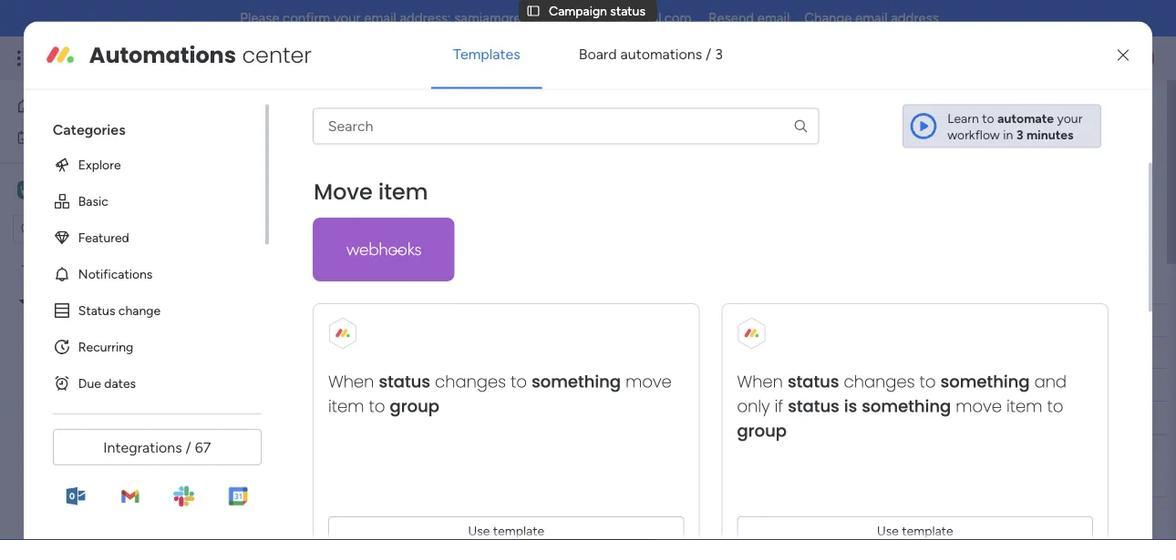 Task type: locate. For each thing, give the bounding box(es) containing it.
caret down image
[[19, 295, 26, 308]]

Campaign owner field
[[566, 504, 672, 524]]

2 horizontal spatial template
[[902, 523, 953, 539]]

your right the confirm
[[334, 10, 361, 26]]

0 horizontal spatial you
[[391, 134, 412, 150]]

due dates option
[[38, 365, 251, 402]]

work right my
[[61, 129, 89, 145]]

1 use from the left
[[468, 523, 490, 539]]

group
[[390, 395, 439, 418], [737, 419, 787, 443]]

to inside move item to
[[369, 395, 385, 418]]

when up only
[[737, 370, 783, 393]]

campaign status down status change
[[63, 325, 159, 341]]

make
[[483, 274, 531, 297]]

and
[[415, 134, 436, 150], [555, 134, 576, 150], [113, 263, 134, 279], [157, 356, 178, 372], [1034, 370, 1067, 393]]

option
[[0, 254, 233, 258]]

2 horizontal spatial /
[[1082, 105, 1087, 121]]

use template
[[468, 523, 544, 539], [877, 523, 953, 539]]

work inside button
[[61, 129, 89, 145]]

campaign inside field
[[571, 506, 629, 522]]

change email address
[[804, 10, 939, 26]]

0 vertical spatial account field
[[725, 310, 783, 331]]

campaign status
[[549, 3, 645, 18], [277, 98, 469, 128], [63, 325, 159, 341]]

Search for a column type search field
[[313, 108, 819, 145]]

to
[[982, 110, 994, 126], [385, 274, 402, 297], [473, 346, 485, 361], [547, 346, 559, 361], [511, 370, 527, 393], [920, 370, 936, 393], [369, 395, 385, 418], [1047, 395, 1063, 418]]

0 vertical spatial help
[[363, 134, 388, 150]]

3
[[715, 46, 723, 63], [1016, 127, 1024, 142]]

0 horizontal spatial help
[[363, 134, 388, 150]]

/ inside 'button'
[[1082, 105, 1087, 121]]

1 horizontal spatial help
[[407, 274, 443, 297]]

3 down automate
[[1016, 127, 1024, 142]]

0 horizontal spatial when status changes   to something
[[328, 370, 621, 393]]

the
[[535, 274, 562, 297]]

when status changes   to something up status is something move item to group
[[737, 370, 1030, 393]]

invite / 1 button
[[1013, 98, 1103, 128]]

help
[[363, 134, 388, 150], [407, 274, 443, 297]]

start
[[562, 346, 589, 361]]

/ left 1
[[1082, 105, 1087, 121]]

is
[[844, 395, 857, 418]]

item inside move item to
[[328, 395, 364, 418]]

you
[[391, 134, 412, 150], [448, 274, 478, 297]]

1 when status changes   to something from the left
[[328, 370, 621, 393]]

2 use template from the left
[[877, 523, 953, 539]]

audience
[[854, 506, 908, 522]]

learn to automate
[[948, 110, 1054, 126]]

campaign down status
[[63, 325, 121, 341]]

use template button for group
[[328, 517, 684, 541]]

1 horizontal spatial use
[[877, 523, 899, 539]]

0 vertical spatial campaign status
[[549, 3, 645, 18]]

featured
[[78, 230, 129, 245]]

track
[[579, 134, 608, 150]]

move
[[625, 370, 672, 393], [956, 395, 1002, 418]]

in inside the your workflow in
[[1003, 127, 1013, 142]]

please
[[240, 10, 279, 26]]

1 horizontal spatial /
[[706, 46, 711, 63]]

list box containing green eggs and ham
[[0, 252, 233, 541]]

address:
[[400, 10, 451, 26]]

1 horizontal spatial template
[[669, 274, 745, 297]]

1 vertical spatial /
[[1082, 105, 1087, 121]]

1 horizontal spatial when status changes   to something
[[737, 370, 1030, 393]]

0 vertical spatial move
[[625, 370, 672, 393]]

0 horizontal spatial 3
[[715, 46, 723, 63]]

0 horizontal spatial in
[[799, 134, 809, 150]]

2 horizontal spatial item
[[1006, 395, 1042, 418]]

status
[[78, 303, 115, 318]]

1 vertical spatial item
[[418, 506, 444, 521]]

0 horizontal spatial /
[[186, 439, 191, 456]]

2 email from the left
[[758, 10, 790, 26]]

0 horizontal spatial workflow
[[743, 134, 796, 150]]

workflow left one
[[743, 134, 796, 150]]

0 horizontal spatial use template
[[468, 523, 544, 539]]

/
[[706, 46, 711, 63], [1082, 105, 1087, 121], [186, 439, 191, 456]]

my
[[40, 129, 58, 145]]

Goal field
[[1021, 504, 1056, 524]]

/ down resend
[[706, 46, 711, 63]]

1 horizontal spatial workflow
[[948, 127, 1000, 142]]

plan,
[[500, 134, 527, 150]]

0 vertical spatial account
[[729, 313, 778, 328]]

this
[[279, 134, 302, 150]]

2 account from the top
[[729, 506, 778, 522]]

item
[[378, 176, 428, 207], [328, 395, 364, 418], [1006, 395, 1042, 418]]

workflow inside button
[[743, 134, 796, 150]]

help right the will
[[363, 134, 388, 150]]

1 horizontal spatial email
[[758, 10, 790, 26]]

67
[[195, 439, 211, 456]]

Search field
[[408, 211, 463, 236]]

categories list box
[[38, 104, 269, 402]]

workspace selection element
[[17, 179, 160, 203]]

item for move item to
[[328, 395, 364, 418]]

in
[[1003, 127, 1013, 142], [799, 134, 809, 150]]

item inside new item button
[[313, 216, 339, 231]]

your
[[334, 10, 361, 26], [1057, 110, 1083, 126], [439, 134, 465, 150], [611, 134, 636, 150]]

table
[[335, 167, 365, 183]]

1 vertical spatial you
[[448, 274, 478, 297]]

2 when status changes   to something from the left
[[737, 370, 1030, 393]]

help inside button
[[363, 134, 388, 150]]

0 vertical spatial /
[[706, 46, 711, 63]]

workflow
[[948, 127, 1000, 142], [743, 134, 796, 150]]

add to favorites image
[[513, 103, 531, 122]]

0 vertical spatial you
[[391, 134, 412, 150]]

0 horizontal spatial item
[[313, 216, 339, 231]]

notifications option
[[38, 256, 251, 292]]

1 horizontal spatial use template
[[877, 523, 953, 539]]

help inside field
[[407, 274, 443, 297]]

campaign status up the will
[[277, 98, 469, 128]]

/ left 67
[[186, 439, 191, 456]]

3 email from the left
[[855, 10, 888, 26]]

email left address:
[[364, 10, 396, 26]]

0 vertical spatial group
[[390, 395, 439, 418]]

something inside status is something move item to group
[[862, 395, 951, 418]]

1 horizontal spatial you
[[448, 274, 478, 297]]

featured option
[[38, 219, 251, 256]]

campaign
[[549, 3, 607, 18], [277, 98, 395, 128], [63, 325, 121, 341], [63, 356, 121, 372], [571, 506, 629, 522]]

click
[[413, 346, 441, 361]]

1 horizontal spatial item
[[378, 176, 428, 207]]

status is something move item to group
[[737, 395, 1063, 443]]

0 horizontal spatial use
[[468, 523, 490, 539]]

in left one
[[799, 134, 809, 150]]

1 horizontal spatial use template button
[[737, 517, 1093, 541]]

automations
[[621, 46, 702, 63]]

2 use template button from the left
[[737, 517, 1093, 541]]

1 account field from the top
[[725, 310, 783, 331]]

changes up is
[[844, 370, 915, 393]]

email
[[364, 10, 396, 26], [758, 10, 790, 26], [855, 10, 888, 26]]

1 vertical spatial help
[[407, 274, 443, 297]]

/ for integrations / 67
[[186, 439, 191, 456]]

you left make
[[448, 274, 478, 297]]

when down hi
[[328, 370, 374, 393]]

home image
[[16, 97, 35, 115]]

select product image
[[16, 49, 35, 67]]

0 vertical spatial work
[[147, 48, 180, 68]]

template inside few tips to help you make the most of this template :) field
[[669, 274, 745, 297]]

you down campaign status field
[[391, 134, 412, 150]]

in down learn to automate
[[1003, 127, 1013, 142]]

team
[[468, 134, 497, 150]]

integrations
[[103, 439, 182, 456]]

hi
[[345, 346, 357, 361]]

sam's workspace button
[[13, 175, 181, 206]]

you inside field
[[448, 274, 478, 297]]

changes
[[435, 370, 506, 393], [844, 370, 915, 393]]

1 horizontal spatial in
[[1003, 127, 1013, 142]]

new item
[[284, 216, 339, 231]]

0 horizontal spatial item
[[328, 395, 364, 418]]

1 horizontal spatial when
[[737, 370, 783, 393]]

0 horizontal spatial template
[[493, 523, 544, 539]]

workflow down learn
[[948, 127, 1000, 142]]

0 horizontal spatial campaign status
[[63, 325, 159, 341]]

list box
[[0, 252, 233, 541]]

email for resend email
[[758, 10, 790, 26]]

0 horizontal spatial email
[[364, 10, 396, 26]]

1 vertical spatial move
[[956, 395, 1002, 418]]

requests
[[182, 356, 231, 372]]

2 use from the left
[[877, 523, 899, 539]]

your left 1
[[1057, 110, 1083, 126]]

account
[[729, 313, 778, 328], [729, 506, 778, 522]]

invite
[[1047, 105, 1079, 121]]

changes down the hi there! 👋  click here to learn how to start ➡️ on the bottom of the page
[[435, 370, 506, 393]]

status inside status is something move item to group
[[788, 395, 839, 418]]

few
[[314, 274, 346, 297]]

few tips to help you make the most of this template :)
[[314, 274, 762, 297]]

in inside button
[[799, 134, 809, 150]]

1 horizontal spatial campaign status
[[277, 98, 469, 128]]

you inside button
[[391, 134, 412, 150]]

board automations / 3 button
[[557, 32, 745, 76]]

you for make
[[448, 274, 478, 297]]

0 horizontal spatial when
[[328, 370, 374, 393]]

0 vertical spatial 3
[[715, 46, 723, 63]]

0 horizontal spatial changes
[[435, 370, 506, 393]]

None field
[[309, 467, 505, 491]]

item
[[313, 216, 339, 231], [418, 506, 444, 521]]

1 use template button from the left
[[328, 517, 684, 541]]

2 horizontal spatial email
[[855, 10, 888, 26]]

campaign owner
[[571, 506, 668, 522]]

None search field
[[313, 108, 819, 145]]

group down only
[[737, 419, 787, 443]]

campaign ideas and requests
[[63, 356, 231, 372]]

1 horizontal spatial group
[[737, 419, 787, 443]]

1 use template from the left
[[468, 523, 544, 539]]

1 horizontal spatial move
[[956, 395, 1002, 418]]

1 vertical spatial group
[[737, 419, 787, 443]]

explore
[[78, 157, 121, 172]]

1 horizontal spatial work
[[147, 48, 180, 68]]

use template for status
[[877, 523, 953, 539]]

help right tips at the bottom left of the page
[[407, 274, 443, 297]]

campaign status up board
[[549, 3, 645, 18]]

dates
[[104, 376, 136, 391]]

main table
[[305, 167, 365, 183]]

email right change
[[855, 10, 888, 26]]

and only if
[[737, 370, 1067, 418]]

change
[[118, 303, 161, 318]]

Search in workspace field
[[38, 219, 152, 240]]

0 horizontal spatial use template button
[[328, 517, 684, 541]]

0 horizontal spatial work
[[61, 129, 89, 145]]

2 vertical spatial campaign status
[[63, 325, 159, 341]]

learn
[[488, 346, 516, 361]]

0 horizontal spatial group
[[390, 395, 439, 418]]

1 vertical spatial campaign status
[[277, 98, 469, 128]]

1 horizontal spatial changes
[[844, 370, 915, 393]]

email right resend
[[758, 10, 790, 26]]

0 horizontal spatial move
[[625, 370, 672, 393]]

1
[[1090, 105, 1095, 121]]

1 horizontal spatial 3
[[1016, 127, 1024, 142]]

campaign left the owner
[[571, 506, 629, 522]]

your left team on the left
[[439, 134, 465, 150]]

1 vertical spatial account field
[[725, 504, 783, 524]]

recurring option
[[38, 329, 251, 365]]

3 down resend
[[715, 46, 723, 63]]

use for group
[[468, 523, 490, 539]]

when status changes   to something
[[328, 370, 621, 393], [737, 370, 1030, 393]]

1 vertical spatial work
[[61, 129, 89, 145]]

1 vertical spatial account
[[729, 506, 778, 522]]

item for move item
[[378, 176, 428, 207]]

when status changes   to something down the hi there! 👋  click here to learn how to start ➡️ on the bottom of the page
[[328, 370, 621, 393]]

use template button
[[328, 517, 684, 541], [737, 517, 1093, 541]]

2 horizontal spatial campaign status
[[549, 3, 645, 18]]

confirm
[[283, 10, 330, 26]]

group down 👋
[[390, 395, 439, 418]]

campaign up board
[[549, 3, 607, 18]]

move
[[313, 176, 372, 207]]

item inside status is something move item to group
[[1006, 395, 1042, 418]]

2 vertical spatial /
[[186, 439, 191, 456]]

work right 'monday'
[[147, 48, 180, 68]]

entire
[[640, 134, 673, 150]]

campaign up 'board'
[[277, 98, 395, 128]]

Account field
[[725, 310, 783, 331], [725, 504, 783, 524]]

1 account from the top
[[729, 313, 778, 328]]

and inside 'and only if'
[[1034, 370, 1067, 393]]

use template button for status
[[737, 517, 1093, 541]]

change email address link
[[804, 10, 939, 26]]

hi there! 👋  click here to learn how to start ➡️
[[345, 346, 605, 361]]

0 vertical spatial item
[[313, 216, 339, 231]]

due
[[78, 376, 101, 391]]



Task type: describe. For each thing, give the bounding box(es) containing it.
2 when from the left
[[737, 370, 783, 393]]

this
[[634, 274, 664, 297]]

owner
[[632, 506, 668, 522]]

marketing
[[67, 294, 124, 310]]

campaign's
[[676, 134, 740, 150]]

basic option
[[38, 183, 251, 219]]

3 minutes
[[1016, 127, 1074, 142]]

/ for invite / 1
[[1082, 105, 1087, 121]]

how
[[519, 346, 544, 361]]

automations
[[89, 40, 236, 70]]

there!
[[360, 346, 394, 361]]

workspace image
[[20, 180, 33, 200]]

workspace
[[85, 181, 159, 199]]

board automations / 3
[[579, 46, 723, 63]]

learn
[[948, 110, 979, 126]]

group inside status is something move item to group
[[737, 419, 787, 443]]

my work button
[[11, 123, 196, 152]]

template for move item to
[[493, 523, 544, 539]]

Few tips to help you make the most of this template :) field
[[309, 274, 767, 297]]

integrations / 67
[[103, 439, 211, 456]]

run,
[[530, 134, 552, 150]]

workspace image
[[17, 180, 36, 200]]

minutes
[[1027, 127, 1074, 142]]

new item button
[[276, 209, 347, 238]]

if
[[774, 395, 783, 418]]

search image
[[793, 118, 809, 135]]

due dates
[[78, 376, 136, 391]]

main table button
[[276, 160, 379, 190]]

workspace.
[[837, 134, 901, 150]]

automations  center image
[[45, 41, 75, 70]]

automations center
[[89, 40, 312, 70]]

only
[[737, 395, 770, 418]]

automate
[[998, 110, 1054, 126]]

public board image
[[39, 324, 57, 341]]

move inside status is something move item to group
[[956, 395, 1002, 418]]

your inside the your workflow in
[[1057, 110, 1083, 126]]

email for change email address
[[855, 10, 888, 26]]

integrations / 67 button
[[53, 429, 262, 466]]

new
[[284, 216, 310, 231]]

eggs
[[81, 263, 110, 279]]

will
[[342, 134, 360, 150]]

👋
[[398, 346, 410, 361]]

use template for group
[[468, 523, 544, 539]]

2 account field from the top
[[725, 504, 783, 524]]

ham
[[137, 263, 164, 279]]

green
[[43, 263, 78, 279]]

status change
[[78, 303, 161, 318]]

1 when from the left
[[328, 370, 374, 393]]

see plans image
[[302, 47, 319, 70]]

v2 search image
[[395, 213, 408, 234]]

move inside move item to
[[625, 370, 672, 393]]

1 vertical spatial 3
[[1016, 127, 1024, 142]]

sam green image
[[1125, 44, 1154, 73]]

categories
[[53, 120, 126, 138]]

your right track
[[611, 134, 636, 150]]

board
[[579, 46, 617, 63]]

work for my
[[61, 129, 89, 145]]

goal
[[1025, 506, 1052, 522]]

management
[[184, 48, 283, 68]]

email marketing
[[33, 294, 124, 310]]

please confirm your email address: samiamgreeneggsnham27@gmail.com
[[240, 10, 691, 26]]

email
[[33, 294, 64, 310]]

campaign up due
[[63, 356, 121, 372]]

monday
[[81, 48, 144, 68]]

address
[[891, 10, 939, 26]]

resend email
[[709, 10, 790, 26]]

to inside field
[[385, 274, 402, 297]]

use for status
[[877, 523, 899, 539]]

:)
[[750, 274, 762, 297]]

most
[[566, 274, 609, 297]]

Audience field
[[850, 504, 913, 524]]

activity button
[[919, 98, 1006, 128]]

notifications
[[78, 266, 153, 282]]

this board will help you and your team plan, run, and track your entire campaign's workflow in one workspace.
[[279, 134, 901, 150]]

angle down image
[[356, 217, 364, 230]]

your workflow in
[[948, 110, 1083, 142]]

help for to
[[407, 274, 443, 297]]

template for and only if
[[902, 523, 953, 539]]

templates button
[[431, 32, 542, 76]]

help for will
[[363, 134, 388, 150]]

resend
[[709, 10, 754, 26]]

ideas
[[124, 356, 154, 372]]

my work
[[40, 129, 89, 145]]

here
[[445, 346, 470, 361]]

resend email link
[[709, 10, 790, 26]]

tips
[[350, 274, 381, 297]]

work for monday
[[147, 48, 180, 68]]

1 email from the left
[[364, 10, 396, 26]]

1 horizontal spatial item
[[418, 506, 444, 521]]

you for and
[[391, 134, 412, 150]]

explore option
[[38, 146, 251, 183]]

center
[[242, 40, 312, 70]]

move item
[[313, 176, 428, 207]]

2 changes from the left
[[844, 370, 915, 393]]

basic
[[78, 193, 108, 209]]

samiamgreeneggsnham27@gmail.com
[[454, 10, 691, 26]]

status change option
[[38, 292, 251, 329]]

recurring
[[78, 339, 133, 355]]

to inside status is something move item to group
[[1047, 395, 1063, 418]]

board
[[305, 134, 338, 150]]

this board will help you and your team plan, run, and track your entire campaign's workflow in one workspace. button
[[276, 131, 901, 153]]

monday work management
[[81, 48, 283, 68]]

activity
[[927, 105, 971, 121]]

3 inside button
[[715, 46, 723, 63]]

1 changes from the left
[[435, 370, 506, 393]]

workflow inside the your workflow in
[[948, 127, 1000, 142]]

➡️
[[592, 346, 605, 361]]

Campaign status field
[[273, 98, 474, 128]]

show board description image
[[482, 104, 504, 122]]

one
[[812, 134, 834, 150]]

sam's
[[42, 181, 81, 199]]

categories heading
[[38, 104, 251, 146]]

templates
[[453, 46, 520, 63]]

sam's workspace
[[42, 181, 159, 199]]



Task type: vqa. For each thing, say whether or not it's contained in the screenshot.
group
yes



